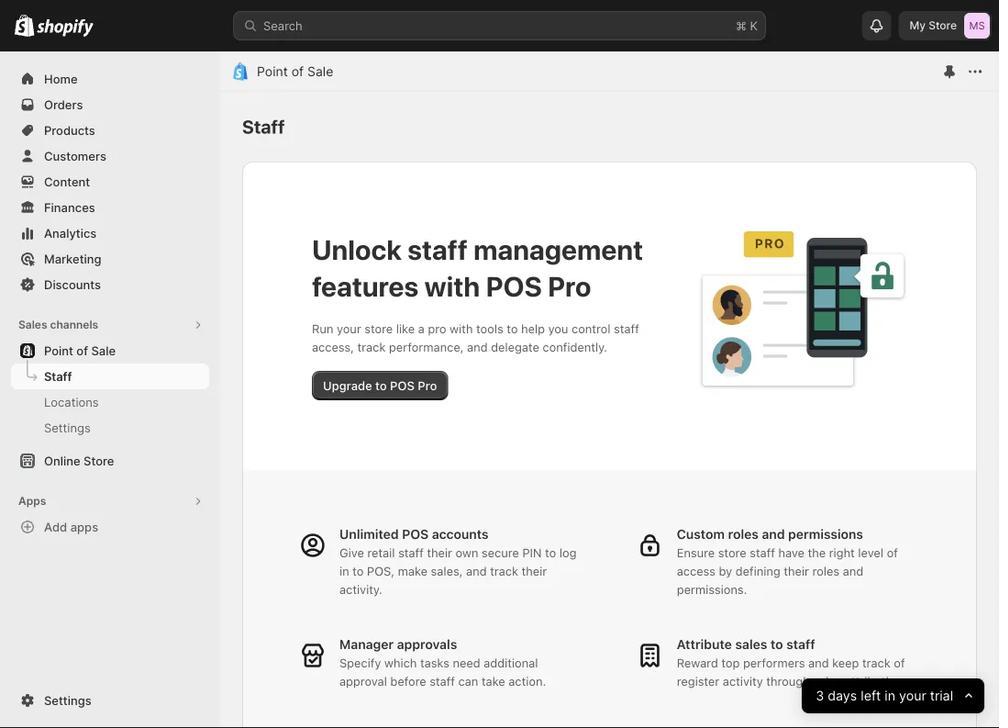 Task type: locate. For each thing, give the bounding box(es) containing it.
store for my store
[[929, 19, 958, 32]]

sale right icon for point of sale
[[308, 64, 334, 79]]

0 vertical spatial settings
[[44, 420, 91, 435]]

1 vertical spatial settings link
[[11, 688, 209, 713]]

of down search
[[292, 64, 304, 79]]

point
[[257, 64, 288, 79], [44, 343, 73, 358]]

store right online
[[84, 454, 114, 468]]

content link
[[11, 169, 209, 195]]

1 vertical spatial point of sale link
[[11, 338, 209, 364]]

left
[[861, 688, 881, 704]]

0 vertical spatial point of sale link
[[257, 64, 334, 79]]

point of sale link down search
[[257, 64, 334, 79]]

products link
[[11, 118, 209, 143]]

staff
[[44, 369, 72, 383]]

0 vertical spatial store
[[929, 19, 958, 32]]

shopify image
[[15, 14, 34, 36], [37, 19, 94, 37]]

1 vertical spatial point of sale
[[44, 343, 116, 358]]

customers
[[44, 149, 106, 163]]

my store
[[910, 19, 958, 32]]

point of sale down channels
[[44, 343, 116, 358]]

sales channels button
[[11, 312, 209, 338]]

0 vertical spatial settings link
[[11, 415, 209, 441]]

1 vertical spatial point
[[44, 343, 73, 358]]

online store
[[44, 454, 114, 468]]

discounts link
[[11, 272, 209, 297]]

trial
[[930, 688, 954, 704]]

orders link
[[11, 92, 209, 118]]

⌘ k
[[736, 18, 758, 33]]

0 vertical spatial sale
[[308, 64, 334, 79]]

apps
[[18, 494, 46, 508]]

1 settings link from the top
[[11, 415, 209, 441]]

point right icon for point of sale
[[257, 64, 288, 79]]

store inside button
[[84, 454, 114, 468]]

sales channels
[[18, 318, 98, 331]]

icon for point of sale image
[[231, 62, 250, 81]]

staff link
[[11, 364, 209, 389]]

online store link
[[11, 448, 209, 474]]

analytics
[[44, 226, 97, 240]]

customers link
[[11, 143, 209, 169]]

1 vertical spatial of
[[77, 343, 88, 358]]

locations
[[44, 395, 99, 409]]

sales
[[18, 318, 47, 331]]

0 horizontal spatial point
[[44, 343, 73, 358]]

store
[[929, 19, 958, 32], [84, 454, 114, 468]]

point down sales channels
[[44, 343, 73, 358]]

2 settings link from the top
[[11, 688, 209, 713]]

of
[[292, 64, 304, 79], [77, 343, 88, 358]]

0 vertical spatial point of sale
[[257, 64, 334, 79]]

point of sale link
[[257, 64, 334, 79], [11, 338, 209, 364]]

sale
[[308, 64, 334, 79], [91, 343, 116, 358]]

settings
[[44, 420, 91, 435], [44, 693, 91, 707]]

orders
[[44, 97, 83, 112]]

apps button
[[11, 488, 209, 514]]

0 vertical spatial point
[[257, 64, 288, 79]]

0 horizontal spatial of
[[77, 343, 88, 358]]

settings link
[[11, 415, 209, 441], [11, 688, 209, 713]]

of down channels
[[77, 343, 88, 358]]

store right "my"
[[929, 19, 958, 32]]

0 horizontal spatial store
[[84, 454, 114, 468]]

finances
[[44, 200, 95, 214]]

1 horizontal spatial store
[[929, 19, 958, 32]]

k
[[751, 18, 758, 33]]

analytics link
[[11, 220, 209, 246]]

point of sale
[[257, 64, 334, 79], [44, 343, 116, 358]]

sale down sales channels button
[[91, 343, 116, 358]]

0 horizontal spatial sale
[[91, 343, 116, 358]]

your
[[899, 688, 927, 704]]

channels
[[50, 318, 98, 331]]

home
[[44, 72, 78, 86]]

point of sale down search
[[257, 64, 334, 79]]

online
[[44, 454, 80, 468]]

online store button
[[0, 448, 220, 474]]

settings link for home link
[[11, 688, 209, 713]]

point of sale link down channels
[[11, 338, 209, 364]]

1 vertical spatial store
[[84, 454, 114, 468]]

3 days left in your trial button
[[802, 678, 985, 713]]

apps
[[70, 520, 98, 534]]

marketing
[[44, 252, 101, 266]]

products
[[44, 123, 95, 137]]

1 vertical spatial settings
[[44, 693, 91, 707]]

1 horizontal spatial of
[[292, 64, 304, 79]]

my store image
[[965, 13, 991, 39]]



Task type: describe. For each thing, give the bounding box(es) containing it.
home link
[[11, 66, 209, 92]]

content
[[44, 174, 90, 189]]

1 horizontal spatial point of sale
[[257, 64, 334, 79]]

3
[[816, 688, 824, 704]]

discounts
[[44, 277, 101, 291]]

2 settings from the top
[[44, 693, 91, 707]]

1 vertical spatial sale
[[91, 343, 116, 358]]

3 days left in your trial
[[816, 688, 954, 704]]

0 horizontal spatial shopify image
[[15, 14, 34, 36]]

0 horizontal spatial point of sale link
[[11, 338, 209, 364]]

1 settings from the top
[[44, 420, 91, 435]]

⌘
[[736, 18, 747, 33]]

1 horizontal spatial point of sale link
[[257, 64, 334, 79]]

0 horizontal spatial point of sale
[[44, 343, 116, 358]]

0 vertical spatial of
[[292, 64, 304, 79]]

1 horizontal spatial sale
[[308, 64, 334, 79]]

locations link
[[11, 389, 209, 415]]

search
[[263, 18, 303, 33]]

add apps button
[[11, 514, 209, 540]]

in
[[885, 688, 896, 704]]

add
[[44, 520, 67, 534]]

finances link
[[11, 195, 209, 220]]

add apps
[[44, 520, 98, 534]]

marketing link
[[11, 246, 209, 272]]

days
[[828, 688, 857, 704]]

my
[[910, 19, 926, 32]]

settings link for staff link
[[11, 415, 209, 441]]

1 horizontal spatial point
[[257, 64, 288, 79]]

store for online store
[[84, 454, 114, 468]]

1 horizontal spatial shopify image
[[37, 19, 94, 37]]



Task type: vqa. For each thing, say whether or not it's contained in the screenshot.
bottom of
yes



